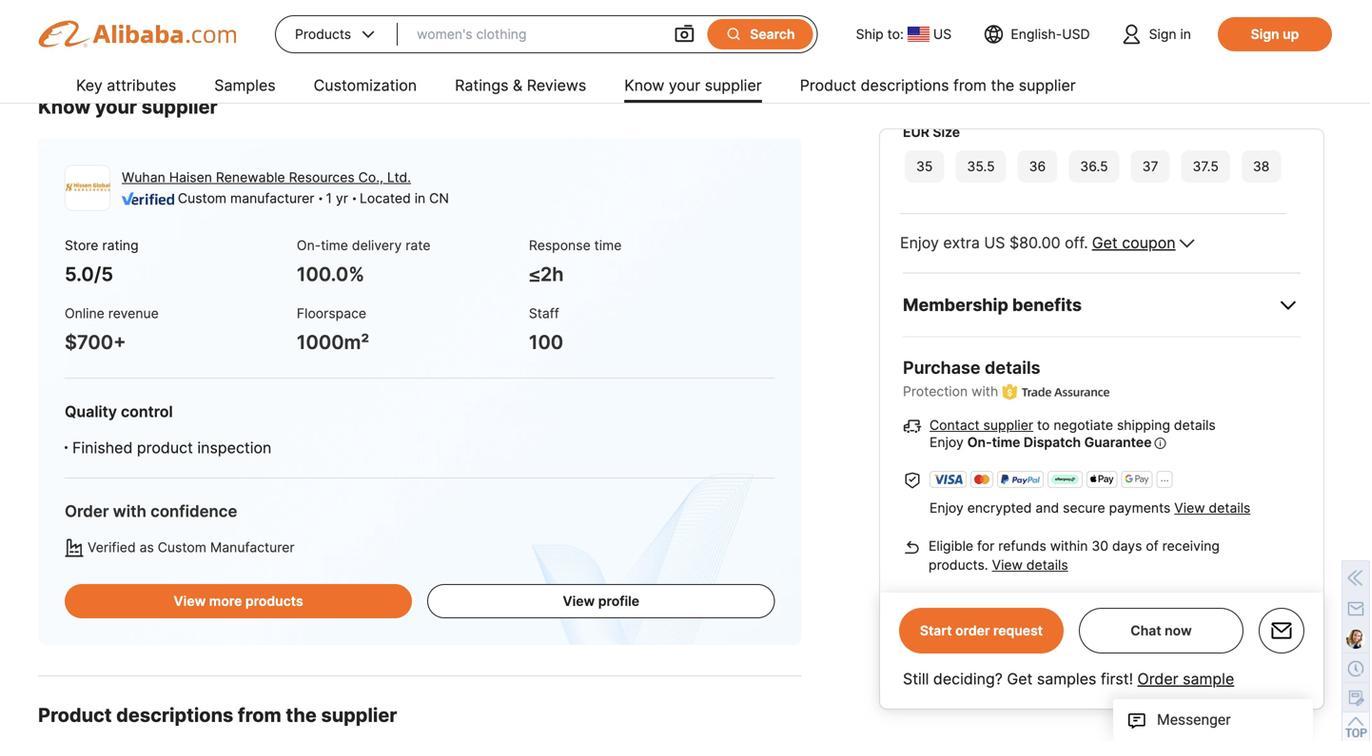 Task type: describe. For each thing, give the bounding box(es) containing it.
1 for 1 yr
[[326, 190, 332, 207]]

revenue
[[108, 306, 159, 322]]

order
[[956, 623, 990, 639]]

sign up
[[1251, 26, 1299, 42]]

located
[[360, 190, 411, 207]]

2 horizontal spatial time
[[992, 434, 1021, 450]]

key
[[76, 76, 103, 95]]

1 vertical spatial know your supplier
[[38, 95, 218, 118]]

shipping
[[1117, 417, 1171, 433]]

eligible for refunds within 30 days of receiving products.
[[929, 538, 1220, 573]]

first!
[[1101, 670, 1133, 689]]

verified
[[88, 540, 136, 556]]

enjoy for enjoy on-time dispatch guarantee
[[930, 434, 964, 450]]

view for view details
[[992, 557, 1023, 573]]

floorspace
[[297, 306, 366, 322]]

≤2h
[[529, 263, 564, 286]]

&
[[513, 76, 523, 95]]

1 vertical spatial order
[[1138, 670, 1179, 689]]

deciding?
[[934, 670, 1003, 689]]

1 for 1
[[92, 8, 98, 24]]

wuhan
[[122, 169, 165, 186]]

36 link
[[1016, 148, 1059, 185]]

online revenue $700+
[[65, 306, 159, 354]]

to:
[[888, 26, 904, 42]]

1 vertical spatial get
[[1007, 670, 1033, 689]]

5.0/5
[[65, 263, 113, 286]]

up
[[1283, 26, 1299, 42]]

enjoy on-time dispatch guarantee
[[930, 434, 1152, 450]]

english-usd
[[1011, 26, 1090, 42]]

view profile link
[[427, 584, 775, 618]]

refunds
[[999, 538, 1047, 554]]

start
[[920, 623, 952, 639]]

purchase details
[[903, 357, 1041, 378]]

samples
[[1037, 670, 1097, 689]]

located in cn
[[360, 190, 449, 207]]

view up receiving
[[1175, 500, 1205, 516]]

ratings & reviews link
[[455, 69, 587, 107]]

manufacturer
[[210, 540, 295, 556]]

yr
[[336, 190, 348, 207]]

on- inside on-time delivery rate 100.0%
[[297, 237, 321, 254]]

reviews
[[527, 76, 587, 95]]

descriptions inside "link"
[[861, 76, 949, 95]]

in for sign
[[1181, 26, 1192, 42]]

37 link
[[1129, 148, 1172, 185]]

enjoy for enjoy extra us $80.00 off. get coupon
[[900, 234, 939, 252]]

inspection
[[197, 439, 272, 457]]

guarantee
[[1085, 434, 1152, 450]]

details right shipping
[[1174, 417, 1216, 433]]

contact
[[930, 417, 980, 433]]

view more products link
[[65, 584, 412, 618]]

products
[[245, 593, 303, 609]]

100
[[529, 331, 564, 354]]

payments
[[1109, 500, 1171, 516]]

finished
[[72, 439, 133, 457]]

encrypted
[[968, 500, 1032, 516]]

view for view profile
[[563, 593, 595, 609]]

start order request button
[[899, 608, 1064, 654]]

samples link
[[214, 69, 276, 107]]

products.
[[929, 557, 988, 573]]

1 vertical spatial product
[[38, 704, 112, 727]]

samples
[[214, 76, 276, 95]]


[[359, 25, 378, 44]]

negotiate
[[1054, 417, 1113, 433]]

renewable
[[216, 169, 285, 186]]

start order request
[[920, 623, 1043, 639]]

membership benefits
[[903, 295, 1082, 316]]

1 yr
[[326, 190, 348, 207]]

dispatch
[[1024, 434, 1081, 450]]

view details
[[992, 557, 1068, 573]]

eligible
[[929, 538, 974, 554]]

quality control
[[65, 402, 173, 421]]

36.5 link
[[1067, 148, 1122, 185]]

staff 100
[[529, 306, 564, 354]]

key attributes
[[76, 76, 176, 95]]

co.,
[[358, 169, 383, 186]]

2
[[133, 8, 141, 24]]

response time ≤2h
[[529, 237, 622, 286]]

enjoy for enjoy encrypted and secure payments view details
[[930, 500, 964, 516]]

now
[[1165, 623, 1192, 639]]

1 horizontal spatial get
[[1092, 234, 1118, 252]]

secure
[[1063, 500, 1106, 516]]

english-
[[1011, 26, 1062, 42]]

chat now button
[[1131, 623, 1192, 639]]

0 vertical spatial know your supplier
[[625, 76, 762, 95]]

1 vertical spatial know
[[38, 95, 91, 118]]

finished product inspection
[[72, 439, 272, 457]]

the inside "link"
[[991, 76, 1015, 95]]

still
[[903, 670, 929, 689]]

know your supplier link
[[625, 69, 762, 107]]

with for order
[[113, 501, 147, 521]]

benefits
[[1013, 295, 1082, 316]]

key attributes link
[[76, 69, 176, 107]]

manufacturer
[[230, 190, 315, 207]]

customization link
[[314, 69, 417, 107]]

custom manufacturer
[[178, 190, 315, 207]]

1 vertical spatial the
[[286, 704, 317, 727]]

confidence
[[151, 501, 237, 521]]

floorspace 1000m²
[[297, 306, 369, 354]]



Task type: locate. For each thing, give the bounding box(es) containing it.
from inside "link"
[[954, 76, 987, 95]]

wuhan haisen renewable resources co., ltd. link
[[122, 169, 411, 186]]

delivery
[[352, 237, 402, 254]]

1 vertical spatial in
[[415, 190, 426, 207]]

details up receiving
[[1209, 500, 1251, 516]]

1 vertical spatial with
[[113, 501, 147, 521]]

0 vertical spatial on-
[[297, 237, 321, 254]]

2 button
[[120, 0, 154, 33]]

1 horizontal spatial 1
[[326, 190, 332, 207]]

38
[[1253, 158, 1270, 175]]

time for delivery
[[321, 237, 348, 254]]

coupon
[[1122, 234, 1176, 252]]

order up 'verified'
[[65, 501, 109, 521]]

0 vertical spatial your
[[669, 76, 701, 95]]

1 vertical spatial your
[[95, 95, 137, 118]]

the
[[991, 76, 1015, 95], [286, 704, 317, 727]]

1 vertical spatial custom
[[158, 540, 206, 556]]

wuhan haisen renewable resources co., ltd.
[[122, 169, 411, 186]]

ratings & reviews
[[455, 76, 587, 95]]

37
[[1143, 158, 1159, 175]]

0 vertical spatial get
[[1092, 234, 1118, 252]]

time
[[321, 237, 348, 254], [594, 237, 622, 254], [992, 434, 1021, 450]]

get
[[1092, 234, 1118, 252], [1007, 670, 1033, 689]]

details down the within
[[1027, 557, 1068, 573]]

$700+
[[65, 331, 126, 354]]

1 horizontal spatial the
[[991, 76, 1015, 95]]

in left sign up
[[1181, 26, 1192, 42]]

1 sign from the left
[[1149, 26, 1177, 42]]

search
[[750, 26, 795, 42]]

us right to:
[[933, 26, 952, 42]]

0 horizontal spatial us
[[933, 26, 952, 42]]

0 vertical spatial enjoy
[[900, 234, 939, 252]]

35
[[916, 158, 933, 175]]

sign left up
[[1251, 26, 1280, 42]]

get coupon link
[[1092, 233, 1176, 254]]

1 horizontal spatial order
[[1138, 670, 1179, 689]]

descriptions
[[861, 76, 949, 95], [116, 704, 233, 727]]

1 button
[[78, 0, 112, 33]]

0 vertical spatial with
[[972, 384, 999, 400]]

view left "more"
[[174, 593, 206, 609]]

0 vertical spatial know
[[625, 76, 665, 95]]

1 horizontal spatial sign
[[1251, 26, 1280, 42]]

prompt image
[[1155, 434, 1166, 452]]

ship to:
[[856, 26, 904, 42]]

product
[[137, 439, 193, 457]]

protection
[[903, 384, 968, 400]]

details up to
[[985, 357, 1041, 378]]

and
[[1036, 500, 1059, 516]]

with for protection
[[972, 384, 999, 400]]

on-time delivery rate 100.0%
[[297, 237, 431, 286]]

haisen
[[169, 169, 212, 186]]

cn
[[429, 190, 449, 207]]

1 horizontal spatial know
[[625, 76, 665, 95]]

view more products
[[174, 593, 303, 609]]

1 horizontal spatial descriptions
[[861, 76, 949, 95]]

enjoy left extra
[[900, 234, 939, 252]]

0 horizontal spatial order
[[65, 501, 109, 521]]

your down 
[[669, 76, 701, 95]]

1 horizontal spatial time
[[594, 237, 622, 254]]

1 vertical spatial on-
[[968, 434, 992, 450]]

custom down haisen
[[178, 190, 227, 207]]

2 vertical spatial enjoy
[[930, 500, 964, 516]]

sign for sign up
[[1251, 26, 1280, 42]]

custom right as
[[158, 540, 206, 556]]

products 
[[295, 25, 378, 44]]

1 vertical spatial 1
[[326, 190, 332, 207]]

ship
[[856, 26, 884, 42]]

0 horizontal spatial on-
[[297, 237, 321, 254]]

0 vertical spatial product
[[800, 76, 857, 95]]

chat now
[[1131, 623, 1192, 639]]

get left samples
[[1007, 670, 1033, 689]]

1 horizontal spatial know your supplier
[[625, 76, 762, 95]]

product inside product descriptions from the supplier "link"
[[800, 76, 857, 95]]

0 horizontal spatial know
[[38, 95, 91, 118]]

0 vertical spatial custom
[[178, 190, 227, 207]]

chat
[[1131, 623, 1162, 639]]

custom
[[178, 190, 227, 207], [158, 540, 206, 556]]

time up 100.0%
[[321, 237, 348, 254]]

36
[[1029, 158, 1046, 175]]

rate
[[406, 237, 431, 254]]

know down key
[[38, 95, 91, 118]]

product
[[800, 76, 857, 95], [38, 704, 112, 727]]

enjoy extra us $80.00 off. get coupon
[[900, 234, 1176, 252]]

ratings
[[455, 76, 509, 95]]

0 horizontal spatial time
[[321, 237, 348, 254]]

eur
[[903, 124, 930, 140]]

with down purchase details
[[972, 384, 999, 400]]

0 horizontal spatial with
[[113, 501, 147, 521]]

0 horizontal spatial product descriptions from the supplier
[[38, 704, 397, 727]]

view down the refunds
[[992, 557, 1023, 573]]

store
[[65, 237, 98, 254]]

0 vertical spatial 1
[[92, 8, 98, 24]]

with up as
[[113, 501, 147, 521]]

verified as custom manufacturer
[[88, 540, 295, 556]]

time right response
[[594, 237, 622, 254]]

staff
[[529, 306, 559, 322]]

0 horizontal spatial 1
[[92, 8, 98, 24]]

size
[[933, 124, 960, 140]]

view for view more products
[[174, 593, 206, 609]]

order with confidence
[[65, 501, 237, 521]]

know your supplier down the key attributes on the left top
[[38, 95, 218, 118]]

1 vertical spatial descriptions
[[116, 704, 233, 727]]

quality
[[65, 402, 117, 421]]

customization
[[314, 76, 417, 95]]

sample
[[1183, 670, 1235, 689]]

time for ≤2h
[[594, 237, 622, 254]]

37.5
[[1193, 158, 1219, 175]]

0 horizontal spatial descriptions
[[116, 704, 233, 727]]

rating
[[102, 237, 139, 254]]

time inside response time ≤2h
[[594, 237, 622, 254]]

1 left 2
[[92, 8, 98, 24]]

sign for sign in
[[1149, 26, 1177, 42]]

order right 'first!'
[[1138, 670, 1179, 689]]

enjoy up eligible
[[930, 500, 964, 516]]

1 horizontal spatial with
[[972, 384, 999, 400]]

attributes
[[107, 76, 176, 95]]

1 horizontal spatial from
[[954, 76, 987, 95]]

arrow down image
[[1180, 233, 1195, 254]]

0 horizontal spatial know your supplier
[[38, 95, 218, 118]]

on- up 100.0%
[[297, 237, 321, 254]]

on- down contact
[[968, 434, 992, 450]]

1 vertical spatial enjoy
[[930, 434, 964, 450]]

0 vertical spatial us
[[933, 26, 952, 42]]

1 horizontal spatial product
[[800, 76, 857, 95]]

product descriptions from the supplier link
[[800, 69, 1076, 107]]

1 horizontal spatial us
[[984, 234, 1005, 252]]

still deciding? get samples first! order sample
[[903, 670, 1235, 689]]

details
[[985, 357, 1041, 378], [1174, 417, 1216, 433], [1209, 500, 1251, 516], [1027, 557, 1068, 573]]

supplier inside "link"
[[1019, 76, 1076, 95]]

0 vertical spatial product descriptions from the supplier
[[800, 76, 1076, 95]]

for
[[977, 538, 995, 554]]

us
[[933, 26, 952, 42], [984, 234, 1005, 252]]

0 vertical spatial the
[[991, 76, 1015, 95]]

0 horizontal spatial from
[[238, 704, 281, 727]]

1000m²
[[297, 331, 369, 354]]

0 horizontal spatial get
[[1007, 670, 1033, 689]]

1 horizontal spatial on-
[[968, 434, 992, 450]]

1 vertical spatial us
[[984, 234, 1005, 252]]

sign in
[[1149, 26, 1192, 42]]

1 vertical spatial product descriptions from the supplier
[[38, 704, 397, 727]]

from
[[954, 76, 987, 95], [238, 704, 281, 727]]

1 horizontal spatial in
[[1181, 26, 1192, 42]]

control
[[121, 402, 173, 421]]

time inside on-time delivery rate 100.0%
[[321, 237, 348, 254]]

37.5 link
[[1180, 148, 1232, 185]]

1 inside button
[[92, 8, 98, 24]]

order
[[65, 501, 109, 521], [1138, 670, 1179, 689]]

resources
[[289, 169, 355, 186]]

 search
[[725, 25, 795, 43]]

36.5
[[1080, 158, 1108, 175]]

0 horizontal spatial in
[[415, 190, 426, 207]]

know your supplier down 
[[625, 76, 762, 95]]

0 horizontal spatial your
[[95, 95, 137, 118]]

2 sign from the left
[[1251, 26, 1280, 42]]

purchase
[[903, 357, 981, 378]]

supplier
[[705, 76, 762, 95], [1019, 76, 1076, 95], [142, 95, 218, 118], [984, 417, 1034, 433], [321, 704, 397, 727]]

us right extra
[[984, 234, 1005, 252]]

0 horizontal spatial sign
[[1149, 26, 1177, 42]]

eur size
[[903, 124, 960, 140]]

0 vertical spatial order
[[65, 501, 109, 521]]

1 left yr
[[326, 190, 332, 207]]

0 horizontal spatial product
[[38, 704, 112, 727]]

get right off.
[[1092, 234, 1118, 252]]

sign right usd
[[1149, 26, 1177, 42]]

sign
[[1149, 26, 1177, 42], [1251, 26, 1280, 42]]

time left "dispatch"
[[992, 434, 1021, 450]]

0 vertical spatial in
[[1181, 26, 1192, 42]]

1 horizontal spatial product descriptions from the supplier
[[800, 76, 1076, 95]]

on-
[[297, 237, 321, 254], [968, 434, 992, 450]]

enjoy encrypted and secure payments view details
[[930, 500, 1251, 516]]

in for located
[[415, 190, 426, 207]]

view left profile
[[563, 593, 595, 609]]

in left cn at top left
[[415, 190, 426, 207]]

enjoy down contact
[[930, 434, 964, 450]]

extra
[[943, 234, 980, 252]]

women's clothing text field
[[417, 17, 654, 51]]

0 horizontal spatial the
[[286, 704, 317, 727]]

know right reviews in the left of the page
[[625, 76, 665, 95]]

0 vertical spatial descriptions
[[861, 76, 949, 95]]

1 vertical spatial from
[[238, 704, 281, 727]]

0 vertical spatial from
[[954, 76, 987, 95]]

1 horizontal spatial your
[[669, 76, 701, 95]]

your down the key attributes on the left top
[[95, 95, 137, 118]]



Task type: vqa. For each thing, say whether or not it's contained in the screenshot.
WHAT ARE YOU LOOKING FOR... text field
no



